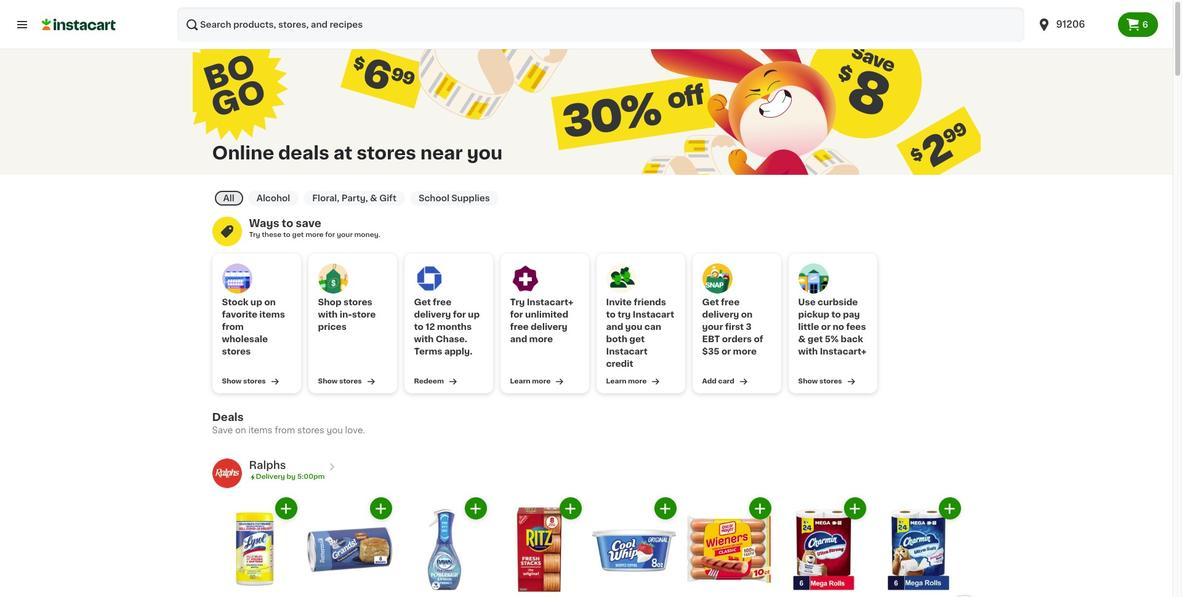 Task type: describe. For each thing, give the bounding box(es) containing it.
near
[[421, 144, 463, 162]]

fees
[[847, 323, 867, 331]]

first
[[726, 323, 744, 331]]

by
[[287, 474, 296, 481]]

floral, party, & gift
[[312, 194, 397, 203]]

show for use curbside pickup to pay little or no fees & get 5% back with instacart+
[[799, 378, 818, 385]]

curbside
[[818, 298, 858, 307]]

stores inside shop stores with in-store prices
[[344, 298, 373, 307]]

and inside invite friends to try instacart and you can both get instacart credit
[[606, 323, 624, 331]]

try instacart+ for unlimited free delivery and more
[[510, 298, 574, 344]]

stock
[[222, 298, 249, 307]]

more inside try instacart+ for unlimited free delivery and more
[[530, 335, 553, 344]]

more down try instacart+ for unlimited free delivery and more
[[532, 378, 551, 385]]

all link
[[215, 191, 243, 206]]

orders
[[722, 335, 752, 344]]

alcohol
[[257, 194, 290, 203]]

12
[[426, 323, 435, 331]]

91206 button
[[1030, 7, 1118, 42]]

love.
[[345, 426, 365, 435]]

school
[[419, 194, 450, 203]]

months
[[437, 323, 472, 331]]

or inside use curbside pickup to pay little or no fees & get 5% back with instacart+
[[822, 323, 831, 331]]

add
[[703, 378, 717, 385]]

items inside stock up on favorite items from wholesale stores
[[260, 310, 285, 319]]

stock up on favorite items from wholesale stores
[[222, 298, 285, 356]]

0 vertical spatial instacart
[[633, 310, 675, 319]]

2 product group from the left
[[307, 498, 392, 598]]

add image for second product group from the left
[[373, 501, 389, 517]]

show stores for use curbside pickup to pay little or no fees & get 5% back with instacart+
[[799, 378, 843, 385]]

with inside get free delivery for up to 12 months with chase. terms apply.
[[414, 335, 434, 344]]

try
[[618, 310, 631, 319]]

use curbside pickup to pay little or no fees & get 5% back with instacart+
[[799, 298, 867, 356]]

gift
[[380, 194, 397, 203]]

free for on
[[721, 298, 740, 307]]

with inside use curbside pickup to pay little or no fees & get 5% back with instacart+
[[799, 347, 818, 356]]

0 vertical spatial &
[[370, 194, 377, 203]]

instacart+ inside use curbside pickup to pay little or no fees & get 5% back with instacart+
[[820, 347, 867, 356]]

at
[[334, 144, 353, 162]]

to inside invite friends to try instacart and you can both get instacart credit
[[606, 310, 616, 319]]

item carousel region
[[212, 498, 979, 598]]

1 product group from the left
[[212, 498, 297, 598]]

learn for invite friends to try instacart and you can both get instacart credit
[[606, 378, 627, 385]]

add image for 2nd product group from the right
[[848, 501, 863, 517]]

delivery
[[256, 474, 285, 481]]

prices
[[318, 323, 347, 331]]

5:00pm
[[297, 474, 325, 481]]

floral,
[[312, 194, 340, 203]]

unlimited
[[525, 310, 569, 319]]

deals
[[278, 144, 329, 162]]

no
[[833, 323, 845, 331]]

0 vertical spatial you
[[467, 144, 503, 162]]

6 product group from the left
[[687, 498, 772, 598]]

on for stock
[[264, 298, 276, 307]]

try inside ways to save try these to get more for your money.
[[249, 232, 260, 238]]

get free delivery on your first 3 ebt orders of $35 or more
[[703, 298, 764, 356]]

invite friends to try instacart and you can both get instacart credit
[[606, 298, 675, 368]]

on for deals
[[235, 426, 246, 435]]

apply.
[[445, 347, 473, 356]]

get inside invite friends to try instacart and you can both get instacart credit
[[630, 335, 645, 344]]

your inside get free delivery on your first 3 ebt orders of $35 or more
[[703, 323, 724, 331]]

both
[[606, 335, 628, 344]]

add image for eighth product group
[[943, 501, 958, 517]]

3
[[746, 323, 752, 331]]

show for shop stores with in-store prices
[[318, 378, 338, 385]]

for inside get free delivery for up to 12 months with chase. terms apply.
[[453, 310, 466, 319]]

to inside get free delivery for up to 12 months with chase. terms apply.
[[414, 323, 424, 331]]

credit
[[606, 360, 634, 368]]

91206 button
[[1037, 7, 1111, 42]]

wholesale
[[222, 335, 268, 344]]

for inside try instacart+ for unlimited free delivery and more
[[510, 310, 523, 319]]

pay
[[843, 310, 860, 319]]

online deals at stores near you main content
[[0, 0, 1174, 598]]

delivery inside try instacart+ for unlimited free delivery and more
[[531, 323, 568, 331]]

4 product group from the left
[[497, 498, 582, 598]]

up inside get free delivery for up to 12 months with chase. terms apply.
[[468, 310, 480, 319]]

ralphs image
[[212, 459, 242, 489]]

school supplies link
[[410, 191, 499, 206]]

save
[[296, 219, 322, 229]]

add image for third product group from the left
[[468, 501, 484, 517]]

delivery by 5:00pm
[[256, 474, 325, 481]]

get inside ways to save try these to get more for your money.
[[292, 232, 304, 238]]

stores inside stock up on favorite items from wholesale stores
[[222, 347, 251, 356]]

money.
[[355, 232, 381, 238]]

try inside try instacart+ for unlimited free delivery and more
[[510, 298, 525, 307]]

add image for fifth product group from the right
[[563, 501, 578, 517]]

deals
[[212, 413, 244, 423]]

in-
[[340, 310, 352, 319]]

get inside use curbside pickup to pay little or no fees & get 5% back with instacart+
[[808, 335, 823, 344]]

5%
[[825, 335, 839, 344]]

8 product group from the left
[[876, 498, 961, 598]]

back
[[841, 335, 864, 344]]



Task type: locate. For each thing, give the bounding box(es) containing it.
learn
[[510, 378, 531, 385], [606, 378, 627, 385]]

1 vertical spatial on
[[742, 310, 753, 319]]

free inside get free delivery on your first 3 ebt orders of $35 or more
[[721, 298, 740, 307]]

show stores up deals
[[222, 378, 266, 385]]

0 vertical spatial instacart+
[[527, 298, 574, 307]]

items
[[260, 310, 285, 319], [249, 426, 273, 435]]

0 horizontal spatial on
[[235, 426, 246, 435]]

can
[[645, 323, 662, 331]]

0 vertical spatial your
[[337, 232, 353, 238]]

delivery down unlimited
[[531, 323, 568, 331]]

1 horizontal spatial &
[[799, 335, 806, 344]]

your up ebt
[[703, 323, 724, 331]]

get inside get free delivery on your first 3 ebt orders of $35 or more
[[703, 298, 719, 307]]

0 horizontal spatial try
[[249, 232, 260, 238]]

to left 'try'
[[606, 310, 616, 319]]

show for stock up on favorite items from wholesale stores
[[222, 378, 242, 385]]

chase.
[[436, 335, 468, 344]]

1 horizontal spatial instacart+
[[820, 347, 867, 356]]

1 vertical spatial items
[[249, 426, 273, 435]]

free up 12
[[433, 298, 452, 307]]

0 horizontal spatial and
[[510, 335, 528, 344]]

floral, party, & gift link
[[304, 191, 405, 206]]

you for invite
[[626, 323, 643, 331]]

0 horizontal spatial instacart+
[[527, 298, 574, 307]]

on
[[264, 298, 276, 307], [742, 310, 753, 319], [235, 426, 246, 435]]

delivery inside get free delivery for up to 12 months with chase. terms apply.
[[414, 310, 451, 319]]

for up the months
[[453, 310, 466, 319]]

add image for 4th product group from the right
[[658, 501, 673, 517]]

shop stores with in-store prices
[[318, 298, 376, 331]]

or
[[822, 323, 831, 331], [722, 347, 731, 356]]

1 horizontal spatial get
[[703, 298, 719, 307]]

1 vertical spatial up
[[468, 310, 480, 319]]

items inside deals save on items from stores you love.
[[249, 426, 273, 435]]

on inside stock up on favorite items from wholesale stores
[[264, 298, 276, 307]]

items up ralphs
[[249, 426, 273, 435]]

1 horizontal spatial free
[[510, 323, 529, 331]]

use
[[799, 298, 816, 307]]

2 horizontal spatial you
[[626, 323, 643, 331]]

store
[[352, 310, 376, 319]]

free up 'first'
[[721, 298, 740, 307]]

show down little
[[799, 378, 818, 385]]

0 vertical spatial with
[[318, 310, 338, 319]]

0 horizontal spatial get
[[292, 232, 304, 238]]

2 add image from the left
[[563, 501, 578, 517]]

get for get free delivery on your first 3 ebt orders of $35 or more
[[703, 298, 719, 307]]

0 horizontal spatial show
[[222, 378, 242, 385]]

or inside get free delivery on your first 3 ebt orders of $35 or more
[[722, 347, 731, 356]]

2 get from the left
[[703, 298, 719, 307]]

get up 12
[[414, 298, 431, 307]]

show stores up love.
[[318, 378, 362, 385]]

instacart
[[633, 310, 675, 319], [606, 347, 648, 356]]

of
[[754, 335, 764, 344]]

learn more for invite friends to try instacart and you can both get instacart credit
[[606, 378, 647, 385]]

2 show stores from the left
[[318, 378, 362, 385]]

you inside deals save on items from stores you love.
[[327, 426, 343, 435]]

to left 12
[[414, 323, 424, 331]]

on inside deals save on items from stores you love.
[[235, 426, 246, 435]]

product group
[[212, 498, 297, 598], [307, 498, 392, 598], [402, 498, 487, 598], [497, 498, 582, 598], [592, 498, 677, 598], [687, 498, 772, 598], [781, 498, 866, 598], [876, 498, 961, 598]]

delivery for to
[[414, 310, 451, 319]]

1 horizontal spatial show
[[318, 378, 338, 385]]

2 horizontal spatial for
[[510, 310, 523, 319]]

shop
[[318, 298, 342, 307]]

0 horizontal spatial with
[[318, 310, 338, 319]]

your inside ways to save try these to get more for your money.
[[337, 232, 353, 238]]

2 horizontal spatial free
[[721, 298, 740, 307]]

1 get from the left
[[414, 298, 431, 307]]

1 horizontal spatial try
[[510, 298, 525, 307]]

1 horizontal spatial you
[[467, 144, 503, 162]]

1 horizontal spatial show stores
[[318, 378, 362, 385]]

0 horizontal spatial delivery
[[414, 310, 451, 319]]

0 vertical spatial and
[[606, 323, 624, 331]]

add image
[[373, 501, 389, 517], [468, 501, 484, 517]]

for down floral,
[[325, 232, 335, 238]]

1 vertical spatial instacart+
[[820, 347, 867, 356]]

show
[[222, 378, 242, 385], [318, 378, 338, 385], [799, 378, 818, 385]]

up
[[251, 298, 262, 307], [468, 310, 480, 319]]

items right favorite
[[260, 310, 285, 319]]

1 learn from the left
[[510, 378, 531, 385]]

get down "save"
[[292, 232, 304, 238]]

pickup
[[799, 310, 830, 319]]

to right these
[[283, 232, 291, 238]]

0 vertical spatial or
[[822, 323, 831, 331]]

get for get free delivery for up to 12 months with chase. terms apply.
[[414, 298, 431, 307]]

with down shop
[[318, 310, 338, 319]]

with
[[318, 310, 338, 319], [414, 335, 434, 344], [799, 347, 818, 356]]

free for for
[[433, 298, 452, 307]]

1 horizontal spatial with
[[414, 335, 434, 344]]

0 vertical spatial up
[[251, 298, 262, 307]]

savings education cards icon image
[[212, 217, 242, 246]]

ways
[[249, 219, 279, 229]]

2 horizontal spatial show
[[799, 378, 818, 385]]

3 show from the left
[[799, 378, 818, 385]]

2 horizontal spatial with
[[799, 347, 818, 356]]

get inside get free delivery for up to 12 months with chase. terms apply.
[[414, 298, 431, 307]]

try
[[249, 232, 260, 238], [510, 298, 525, 307]]

5 product group from the left
[[592, 498, 677, 598]]

1 vertical spatial try
[[510, 298, 525, 307]]

1 add image from the left
[[278, 501, 294, 517]]

get up ebt
[[703, 298, 719, 307]]

add card
[[703, 378, 735, 385]]

with inside shop stores with in-store prices
[[318, 310, 338, 319]]

or left no
[[822, 323, 831, 331]]

these
[[262, 232, 282, 238]]

learn more
[[510, 378, 551, 385], [606, 378, 647, 385]]

you
[[467, 144, 503, 162], [626, 323, 643, 331], [327, 426, 343, 435]]

free down unlimited
[[510, 323, 529, 331]]

2 horizontal spatial on
[[742, 310, 753, 319]]

& inside use curbside pickup to pay little or no fees & get 5% back with instacart+
[[799, 335, 806, 344]]

get down little
[[808, 335, 823, 344]]

for left unlimited
[[510, 310, 523, 319]]

$35
[[703, 347, 720, 356]]

None search field
[[177, 7, 1025, 42]]

1 horizontal spatial learn
[[606, 378, 627, 385]]

show stores for stock up on favorite items from wholesale stores
[[222, 378, 266, 385]]

delivery inside get free delivery on your first 3 ebt orders of $35 or more
[[703, 310, 740, 319]]

supplies
[[452, 194, 490, 203]]

up inside stock up on favorite items from wholesale stores
[[251, 298, 262, 307]]

0 vertical spatial on
[[264, 298, 276, 307]]

2 add image from the left
[[468, 501, 484, 517]]

1 horizontal spatial up
[[468, 310, 480, 319]]

card
[[719, 378, 735, 385]]

1 horizontal spatial for
[[453, 310, 466, 319]]

redeem
[[414, 378, 444, 385]]

instacart logo image
[[42, 17, 116, 32]]

you inside invite friends to try instacart and you can both get instacart credit
[[626, 323, 643, 331]]

learn for try instacart+ for unlimited free delivery and more
[[510, 378, 531, 385]]

2 vertical spatial on
[[235, 426, 246, 435]]

more inside get free delivery on your first 3 ebt orders of $35 or more
[[733, 347, 757, 356]]

0 horizontal spatial or
[[722, 347, 731, 356]]

and up both
[[606, 323, 624, 331]]

& down little
[[799, 335, 806, 344]]

more inside ways to save try these to get more for your money.
[[306, 232, 324, 238]]

& left gift
[[370, 194, 377, 203]]

2 vertical spatial with
[[799, 347, 818, 356]]

to inside use curbside pickup to pay little or no fees & get 5% back with instacart+
[[832, 310, 841, 319]]

deals save on items from stores you love.
[[212, 413, 365, 435]]

terms
[[414, 347, 443, 356]]

91206
[[1057, 20, 1086, 29]]

ebt
[[703, 335, 720, 344]]

with down little
[[799, 347, 818, 356]]

0 horizontal spatial for
[[325, 232, 335, 238]]

0 vertical spatial from
[[222, 323, 244, 331]]

instacart up 'credit'
[[606, 347, 648, 356]]

for inside ways to save try these to get more for your money.
[[325, 232, 335, 238]]

1 vertical spatial and
[[510, 335, 528, 344]]

to left "save"
[[282, 219, 293, 229]]

show stores for shop stores with in-store prices
[[318, 378, 362, 385]]

party,
[[342, 194, 368, 203]]

1 vertical spatial or
[[722, 347, 731, 356]]

0 horizontal spatial get
[[414, 298, 431, 307]]

1 horizontal spatial and
[[606, 323, 624, 331]]

Search field
[[177, 7, 1025, 42]]

more down "save"
[[306, 232, 324, 238]]

5 add image from the left
[[848, 501, 863, 517]]

1 horizontal spatial or
[[822, 323, 831, 331]]

and inside try instacart+ for unlimited free delivery and more
[[510, 335, 528, 344]]

free inside try instacart+ for unlimited free delivery and more
[[510, 323, 529, 331]]

all
[[223, 194, 234, 203]]

and
[[606, 323, 624, 331], [510, 335, 528, 344]]

more
[[306, 232, 324, 238], [530, 335, 553, 344], [733, 347, 757, 356], [532, 378, 551, 385], [628, 378, 647, 385]]

1 show stores from the left
[[222, 378, 266, 385]]

3 product group from the left
[[402, 498, 487, 598]]

stores
[[357, 144, 416, 162], [344, 298, 373, 307], [222, 347, 251, 356], [243, 378, 266, 385], [339, 378, 362, 385], [820, 378, 843, 385], [297, 426, 325, 435]]

on up 3
[[742, 310, 753, 319]]

1 horizontal spatial from
[[275, 426, 295, 435]]

1 vertical spatial instacart
[[606, 347, 648, 356]]

1 vertical spatial with
[[414, 335, 434, 344]]

2 vertical spatial you
[[327, 426, 343, 435]]

from up ralphs
[[275, 426, 295, 435]]

0 horizontal spatial you
[[327, 426, 343, 435]]

0 horizontal spatial up
[[251, 298, 262, 307]]

stores inside deals save on items from stores you love.
[[297, 426, 325, 435]]

delivery
[[414, 310, 451, 319], [703, 310, 740, 319], [531, 323, 568, 331]]

1 horizontal spatial learn more
[[606, 378, 647, 385]]

free inside get free delivery for up to 12 months with chase. terms apply.
[[433, 298, 452, 307]]

little
[[799, 323, 820, 331]]

4 add image from the left
[[753, 501, 768, 517]]

1 learn more from the left
[[510, 378, 551, 385]]

or right the $35
[[722, 347, 731, 356]]

from inside deals save on items from stores you love.
[[275, 426, 295, 435]]

online
[[212, 144, 274, 162]]

you for deals
[[327, 426, 343, 435]]

1 horizontal spatial your
[[703, 323, 724, 331]]

get free delivery for up to 12 months with chase. terms apply.
[[414, 298, 480, 356]]

from down favorite
[[222, 323, 244, 331]]

delivery up 'first'
[[703, 310, 740, 319]]

0 horizontal spatial learn
[[510, 378, 531, 385]]

you left love.
[[327, 426, 343, 435]]

1 vertical spatial &
[[799, 335, 806, 344]]

instacart+ up unlimited
[[527, 298, 574, 307]]

more down orders
[[733, 347, 757, 356]]

more down unlimited
[[530, 335, 553, 344]]

1 horizontal spatial on
[[264, 298, 276, 307]]

ways to save try these to get more for your money.
[[249, 219, 381, 238]]

up up favorite
[[251, 298, 262, 307]]

1 vertical spatial you
[[626, 323, 643, 331]]

your
[[337, 232, 353, 238], [703, 323, 724, 331]]

online deals at stores near you
[[212, 144, 503, 162]]

up up the months
[[468, 310, 480, 319]]

you down 'try'
[[626, 323, 643, 331]]

friends
[[634, 298, 667, 307]]

get
[[292, 232, 304, 238], [630, 335, 645, 344], [808, 335, 823, 344]]

6 add image from the left
[[943, 501, 958, 517]]

with up terms
[[414, 335, 434, 344]]

get down the can
[[630, 335, 645, 344]]

instacart up the can
[[633, 310, 675, 319]]

from
[[222, 323, 244, 331], [275, 426, 295, 435]]

to down curbside
[[832, 310, 841, 319]]

0 horizontal spatial show stores
[[222, 378, 266, 385]]

to
[[282, 219, 293, 229], [283, 232, 291, 238], [606, 310, 616, 319], [832, 310, 841, 319], [414, 323, 424, 331]]

favorite
[[222, 310, 258, 319]]

instacart+ inside try instacart+ for unlimited free delivery and more
[[527, 298, 574, 307]]

2 horizontal spatial delivery
[[703, 310, 740, 319]]

show stores down 5%
[[799, 378, 843, 385]]

1 vertical spatial from
[[275, 426, 295, 435]]

1 add image from the left
[[373, 501, 389, 517]]

learn more for try instacart+ for unlimited free delivery and more
[[510, 378, 551, 385]]

2 show from the left
[[318, 378, 338, 385]]

alcohol link
[[248, 191, 299, 206]]

6
[[1143, 20, 1149, 29]]

3 add image from the left
[[658, 501, 673, 517]]

delivery for first
[[703, 310, 740, 319]]

show down prices
[[318, 378, 338, 385]]

2 learn more from the left
[[606, 378, 647, 385]]

0 horizontal spatial free
[[433, 298, 452, 307]]

2 learn from the left
[[606, 378, 627, 385]]

0 horizontal spatial your
[[337, 232, 353, 238]]

instacart+
[[527, 298, 574, 307], [820, 347, 867, 356]]

1 horizontal spatial delivery
[[531, 323, 568, 331]]

show stores
[[222, 378, 266, 385], [318, 378, 362, 385], [799, 378, 843, 385]]

0 horizontal spatial from
[[222, 323, 244, 331]]

delivery up 12
[[414, 310, 451, 319]]

1 horizontal spatial add image
[[468, 501, 484, 517]]

you right near
[[467, 144, 503, 162]]

1 horizontal spatial get
[[630, 335, 645, 344]]

invite
[[606, 298, 632, 307]]

add image for 1st product group from the left
[[278, 501, 294, 517]]

1 vertical spatial your
[[703, 323, 724, 331]]

6 button
[[1118, 12, 1159, 37]]

save
[[212, 426, 233, 435]]

add image for sixth product group
[[753, 501, 768, 517]]

from inside stock up on favorite items from wholesale stores
[[222, 323, 244, 331]]

0 horizontal spatial add image
[[373, 501, 389, 517]]

more down 'credit'
[[628, 378, 647, 385]]

0 horizontal spatial &
[[370, 194, 377, 203]]

and down unlimited
[[510, 335, 528, 344]]

1 show from the left
[[222, 378, 242, 385]]

ralphs
[[249, 461, 286, 471]]

on right stock
[[264, 298, 276, 307]]

7 product group from the left
[[781, 498, 866, 598]]

0 vertical spatial try
[[249, 232, 260, 238]]

instacart+ down back
[[820, 347, 867, 356]]

on inside get free delivery on your first 3 ebt orders of $35 or more
[[742, 310, 753, 319]]

0 horizontal spatial learn more
[[510, 378, 551, 385]]

add image
[[278, 501, 294, 517], [563, 501, 578, 517], [658, 501, 673, 517], [753, 501, 768, 517], [848, 501, 863, 517], [943, 501, 958, 517]]

school supplies
[[419, 194, 490, 203]]

2 horizontal spatial show stores
[[799, 378, 843, 385]]

3 show stores from the left
[[799, 378, 843, 385]]

free
[[433, 298, 452, 307], [721, 298, 740, 307], [510, 323, 529, 331]]

0 vertical spatial items
[[260, 310, 285, 319]]

show up deals
[[222, 378, 242, 385]]

&
[[370, 194, 377, 203], [799, 335, 806, 344]]

2 horizontal spatial get
[[808, 335, 823, 344]]

your left money.
[[337, 232, 353, 238]]

on right save
[[235, 426, 246, 435]]



Task type: vqa. For each thing, say whether or not it's contained in the screenshot.


